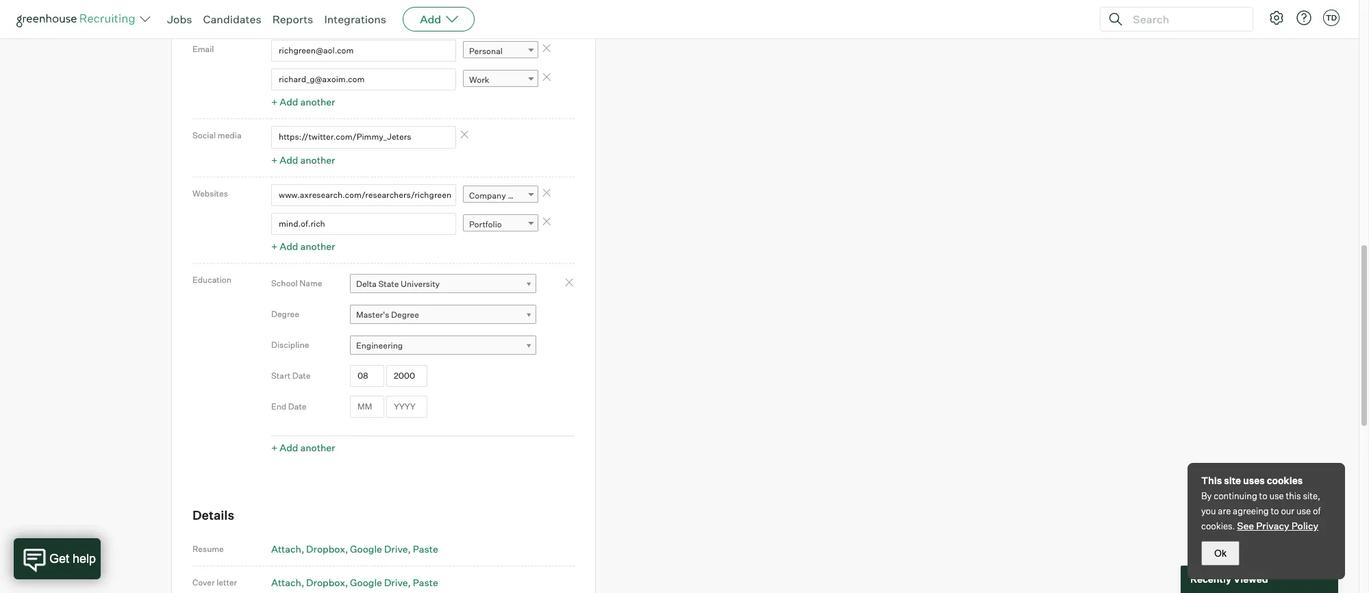 Task type: vqa. For each thing, say whether or not it's contained in the screenshot.
an associated with Education
no



Task type: locate. For each thing, give the bounding box(es) containing it.
1 vertical spatial use
[[1296, 505, 1311, 516]]

delta
[[356, 279, 377, 289]]

details
[[192, 508, 234, 523]]

attach link for cover letter
[[271, 577, 304, 588]]

0 vertical spatial dropbox
[[306, 543, 345, 555]]

1 vertical spatial google
[[350, 577, 382, 588]]

see privacy policy
[[1237, 520, 1319, 531]]

google for cover letter
[[350, 577, 382, 588]]

greenhouse recruiting image
[[16, 11, 140, 27]]

discipline
[[271, 340, 309, 350]]

add inside education element
[[280, 442, 298, 454]]

paste
[[413, 543, 438, 555], [413, 577, 438, 588]]

another inside education element
[[300, 442, 335, 454]]

media
[[218, 130, 241, 141]]

2 paste from the top
[[413, 577, 438, 588]]

cookies.
[[1201, 521, 1235, 531]]

+ add another link
[[271, 9, 335, 21], [271, 96, 335, 108], [271, 154, 335, 166], [271, 241, 335, 252], [271, 442, 335, 454]]

3 another from the top
[[300, 154, 335, 166]]

degree down 'school'
[[271, 309, 299, 319]]

recently
[[1190, 573, 1231, 585]]

drive
[[384, 543, 408, 555], [384, 577, 408, 588]]

add inside websites element
[[280, 241, 298, 252]]

websites element
[[271, 184, 575, 256]]

end
[[271, 402, 286, 412]]

attach dropbox google drive paste
[[271, 543, 438, 555], [271, 577, 438, 588]]

degree down delta state university
[[391, 310, 419, 320]]

delta state university link
[[350, 274, 536, 294]]

1 vertical spatial dropbox
[[306, 577, 345, 588]]

2 attach link from the top
[[271, 577, 304, 588]]

drive for cover letter
[[384, 577, 408, 588]]

social
[[192, 130, 216, 141]]

+ add another for education
[[271, 442, 335, 454]]

2 attach dropbox google drive paste from the top
[[271, 577, 438, 588]]

5 another from the top
[[300, 442, 335, 454]]

uses
[[1243, 475, 1265, 486]]

to left our
[[1271, 505, 1279, 516]]

another for websites
[[300, 241, 335, 252]]

date right start
[[292, 371, 311, 381]]

0 vertical spatial google drive link
[[350, 543, 411, 555]]

ok
[[1214, 548, 1227, 559]]

+ add another
[[271, 9, 335, 21], [271, 96, 335, 108], [271, 154, 335, 166], [271, 241, 335, 252], [271, 442, 335, 454]]

recently viewed
[[1190, 573, 1268, 585]]

name
[[299, 278, 322, 289]]

1 google from the top
[[350, 543, 382, 555]]

use left this
[[1269, 490, 1284, 501]]

2 + add another link from the top
[[271, 96, 335, 108]]

4 + from the top
[[271, 241, 278, 252]]

+ inside education element
[[271, 442, 278, 454]]

2 + from the top
[[271, 96, 278, 108]]

4 another from the top
[[300, 241, 335, 252]]

2 paste link from the top
[[413, 577, 438, 588]]

paste for resume
[[413, 543, 438, 555]]

state
[[378, 279, 399, 289]]

1 attach dropbox google drive paste from the top
[[271, 543, 438, 555]]

3 + from the top
[[271, 154, 278, 166]]

dropbox link for resume
[[306, 543, 348, 555]]

attach dropbox google drive paste for resume
[[271, 543, 438, 555]]

1 paste from the top
[[413, 543, 438, 555]]

5 + add another link from the top
[[271, 442, 335, 454]]

google
[[350, 543, 382, 555], [350, 577, 382, 588]]

attach link for resume
[[271, 543, 304, 555]]

attach
[[271, 543, 301, 555], [271, 577, 301, 588]]

add for social media
[[280, 154, 298, 166]]

websites
[[192, 188, 228, 198]]

dropbox
[[306, 543, 345, 555], [306, 577, 345, 588]]

master's degree link
[[350, 305, 536, 325]]

agreeing
[[1233, 505, 1269, 516]]

continuing
[[1214, 490, 1257, 501]]

2 dropbox link from the top
[[306, 577, 348, 588]]

3 + add another link from the top
[[271, 154, 335, 166]]

personal link
[[463, 41, 538, 61]]

1 dropbox link from the top
[[306, 543, 348, 555]]

another for social media
[[300, 154, 335, 166]]

1 vertical spatial google drive link
[[350, 577, 411, 588]]

2 google from the top
[[350, 577, 382, 588]]

0 horizontal spatial use
[[1269, 490, 1284, 501]]

0 vertical spatial date
[[292, 371, 311, 381]]

add button
[[403, 7, 475, 32]]

4 + add another link from the top
[[271, 241, 335, 252]]

4 + add another from the top
[[271, 241, 335, 252]]

paste link
[[413, 543, 438, 555], [413, 577, 438, 588]]

0 vertical spatial paste link
[[413, 543, 438, 555]]

attach link
[[271, 543, 304, 555], [271, 577, 304, 588]]

5 + from the top
[[271, 442, 278, 454]]

0 vertical spatial drive
[[384, 543, 408, 555]]

privacy
[[1256, 520, 1289, 531]]

+ add another inside websites element
[[271, 241, 335, 252]]

2 + add another from the top
[[271, 96, 335, 108]]

2 another from the top
[[300, 96, 335, 108]]

+ add another for email
[[271, 96, 335, 108]]

1 vertical spatial attach
[[271, 577, 301, 588]]

+ for social media
[[271, 154, 278, 166]]

1 vertical spatial attach dropbox google drive paste
[[271, 577, 438, 588]]

to down uses
[[1259, 490, 1268, 501]]

+ add another inside education element
[[271, 442, 335, 454]]

2 google drive link from the top
[[350, 577, 411, 588]]

dropbox link
[[306, 543, 348, 555], [306, 577, 348, 588]]

date right end
[[288, 402, 307, 412]]

td
[[1326, 13, 1337, 23]]

2 dropbox from the top
[[306, 577, 345, 588]]

this site uses cookies
[[1201, 475, 1303, 486]]

1 another from the top
[[300, 9, 335, 21]]

see privacy policy link
[[1237, 520, 1319, 531]]

1 attach link from the top
[[271, 543, 304, 555]]

cover
[[192, 577, 215, 588]]

email
[[192, 44, 214, 54]]

1 horizontal spatial use
[[1296, 505, 1311, 516]]

+ inside websites element
[[271, 241, 278, 252]]

+
[[271, 9, 278, 21], [271, 96, 278, 108], [271, 154, 278, 166], [271, 241, 278, 252], [271, 442, 278, 454]]

university
[[401, 279, 440, 289]]

1 horizontal spatial to
[[1271, 505, 1279, 516]]

configure image
[[1268, 10, 1285, 26]]

1 vertical spatial attach link
[[271, 577, 304, 588]]

None text field
[[271, 126, 456, 148], [271, 184, 456, 206], [271, 213, 456, 235], [271, 126, 456, 148], [271, 184, 456, 206], [271, 213, 456, 235]]

1 vertical spatial paste
[[413, 577, 438, 588]]

integrations
[[324, 12, 386, 26]]

candidates link
[[203, 12, 261, 26]]

0 vertical spatial paste
[[413, 543, 438, 555]]

+ add another link for email
[[271, 96, 335, 108]]

1 vertical spatial date
[[288, 402, 307, 412]]

1 paste link from the top
[[413, 543, 438, 555]]

end date
[[271, 402, 307, 412]]

3 + add another from the top
[[271, 154, 335, 166]]

1 vertical spatial drive
[[384, 577, 408, 588]]

+ add another link inside websites element
[[271, 241, 335, 252]]

+ for email
[[271, 96, 278, 108]]

YYYY text field
[[386, 365, 427, 387]]

education element
[[271, 268, 575, 458]]

+ for education
[[271, 442, 278, 454]]

+ add another link for websites
[[271, 241, 335, 252]]

Search text field
[[1129, 9, 1240, 29]]

+ add another link inside education element
[[271, 442, 335, 454]]

1 vertical spatial dropbox link
[[306, 577, 348, 588]]

are
[[1218, 505, 1231, 516]]

dropbox for resume
[[306, 543, 345, 555]]

add inside add "popup button"
[[420, 12, 441, 26]]

1 dropbox from the top
[[306, 543, 345, 555]]

dropbox link for cover letter
[[306, 577, 348, 588]]

our
[[1281, 505, 1295, 516]]

see
[[1237, 520, 1254, 531]]

2 drive from the top
[[384, 577, 408, 588]]

use left "of" on the bottom
[[1296, 505, 1311, 516]]

school name
[[271, 278, 322, 289]]

0 vertical spatial to
[[1259, 490, 1268, 501]]

another for email
[[300, 96, 335, 108]]

5 + add another from the top
[[271, 442, 335, 454]]

delta state university
[[356, 279, 440, 289]]

google drive link
[[350, 543, 411, 555], [350, 577, 411, 588]]

paste link for resume
[[413, 543, 438, 555]]

1 + add another from the top
[[271, 9, 335, 21]]

1 drive from the top
[[384, 543, 408, 555]]

1 attach from the top
[[271, 543, 301, 555]]

company website link
[[463, 186, 539, 205]]

personal
[[469, 46, 503, 56]]

use
[[1269, 490, 1284, 501], [1296, 505, 1311, 516]]

1 vertical spatial paste link
[[413, 577, 438, 588]]

to
[[1259, 490, 1268, 501], [1271, 505, 1279, 516]]

None text field
[[271, 0, 456, 4], [271, 39, 456, 62], [271, 68, 456, 91], [271, 0, 456, 4], [271, 39, 456, 62], [271, 68, 456, 91]]

another inside websites element
[[300, 241, 335, 252]]

0 vertical spatial attach link
[[271, 543, 304, 555]]

site
[[1224, 475, 1241, 486]]

date
[[292, 371, 311, 381], [288, 402, 307, 412]]

add
[[280, 9, 298, 21], [420, 12, 441, 26], [280, 96, 298, 108], [280, 154, 298, 166], [280, 241, 298, 252], [280, 442, 298, 454]]

integrations link
[[324, 12, 386, 26]]

0 vertical spatial google
[[350, 543, 382, 555]]

another
[[300, 9, 335, 21], [300, 96, 335, 108], [300, 154, 335, 166], [300, 241, 335, 252], [300, 442, 335, 454]]

0 vertical spatial attach dropbox google drive paste
[[271, 543, 438, 555]]

resume
[[192, 544, 224, 554]]

drive for resume
[[384, 543, 408, 555]]

engineering
[[356, 341, 403, 351]]

start date
[[271, 371, 311, 381]]

portfolio link
[[463, 215, 538, 234]]

letter
[[217, 577, 237, 588]]

0 vertical spatial dropbox link
[[306, 543, 348, 555]]

you
[[1201, 505, 1216, 516]]

1 + add another link from the top
[[271, 9, 335, 21]]

1 vertical spatial to
[[1271, 505, 1279, 516]]

2 attach from the top
[[271, 577, 301, 588]]

another for education
[[300, 442, 335, 454]]

degree
[[271, 309, 299, 319], [391, 310, 419, 320]]

MM text field
[[350, 396, 384, 418]]

1 google drive link from the top
[[350, 543, 411, 555]]

work link
[[463, 70, 538, 90]]

0 vertical spatial attach
[[271, 543, 301, 555]]



Task type: describe. For each thing, give the bounding box(es) containing it.
reports
[[272, 12, 313, 26]]

date for start date
[[292, 371, 311, 381]]

+ add another link for education
[[271, 442, 335, 454]]

attach for cover letter
[[271, 577, 301, 588]]

reports link
[[272, 12, 313, 26]]

google drive link for cover letter
[[350, 577, 411, 588]]

+ add another link for social media
[[271, 154, 335, 166]]

cookies
[[1267, 475, 1303, 486]]

td button
[[1323, 10, 1340, 26]]

work
[[469, 75, 489, 85]]

site,
[[1303, 490, 1320, 501]]

add for education
[[280, 442, 298, 454]]

attach for resume
[[271, 543, 301, 555]]

master's
[[356, 310, 389, 320]]

paste link for cover letter
[[413, 577, 438, 588]]

ok button
[[1201, 541, 1240, 566]]

website
[[508, 190, 539, 201]]

of
[[1313, 505, 1321, 516]]

add for websites
[[280, 241, 298, 252]]

0 horizontal spatial to
[[1259, 490, 1268, 501]]

paste for cover letter
[[413, 577, 438, 588]]

school
[[271, 278, 298, 289]]

+ add another for websites
[[271, 241, 335, 252]]

by continuing to use this site, you are agreeing to our use of cookies.
[[1201, 490, 1321, 531]]

td button
[[1320, 7, 1342, 29]]

cover letter
[[192, 577, 237, 588]]

jobs link
[[167, 12, 192, 26]]

add for email
[[280, 96, 298, 108]]

start
[[271, 371, 291, 381]]

attach dropbox google drive paste for cover letter
[[271, 577, 438, 588]]

social media
[[192, 130, 241, 141]]

this
[[1201, 475, 1222, 486]]

candidates
[[203, 12, 261, 26]]

date for end date
[[288, 402, 307, 412]]

YYYY text field
[[386, 396, 427, 418]]

master's degree
[[356, 310, 419, 320]]

by
[[1201, 490, 1212, 501]]

MM text field
[[350, 365, 384, 387]]

1 + from the top
[[271, 9, 278, 21]]

viewed
[[1233, 573, 1268, 585]]

+ for websites
[[271, 241, 278, 252]]

policy
[[1291, 520, 1319, 531]]

+ add another for social media
[[271, 154, 335, 166]]

1 horizontal spatial degree
[[391, 310, 419, 320]]

this
[[1286, 490, 1301, 501]]

0 vertical spatial use
[[1269, 490, 1284, 501]]

portfolio
[[469, 219, 502, 230]]

company website
[[469, 190, 539, 201]]

0 horizontal spatial degree
[[271, 309, 299, 319]]

education
[[192, 275, 231, 285]]

dropbox for cover letter
[[306, 577, 345, 588]]

google for resume
[[350, 543, 382, 555]]

jobs
[[167, 12, 192, 26]]

engineering link
[[350, 336, 536, 356]]

company
[[469, 190, 506, 201]]

google drive link for resume
[[350, 543, 411, 555]]



